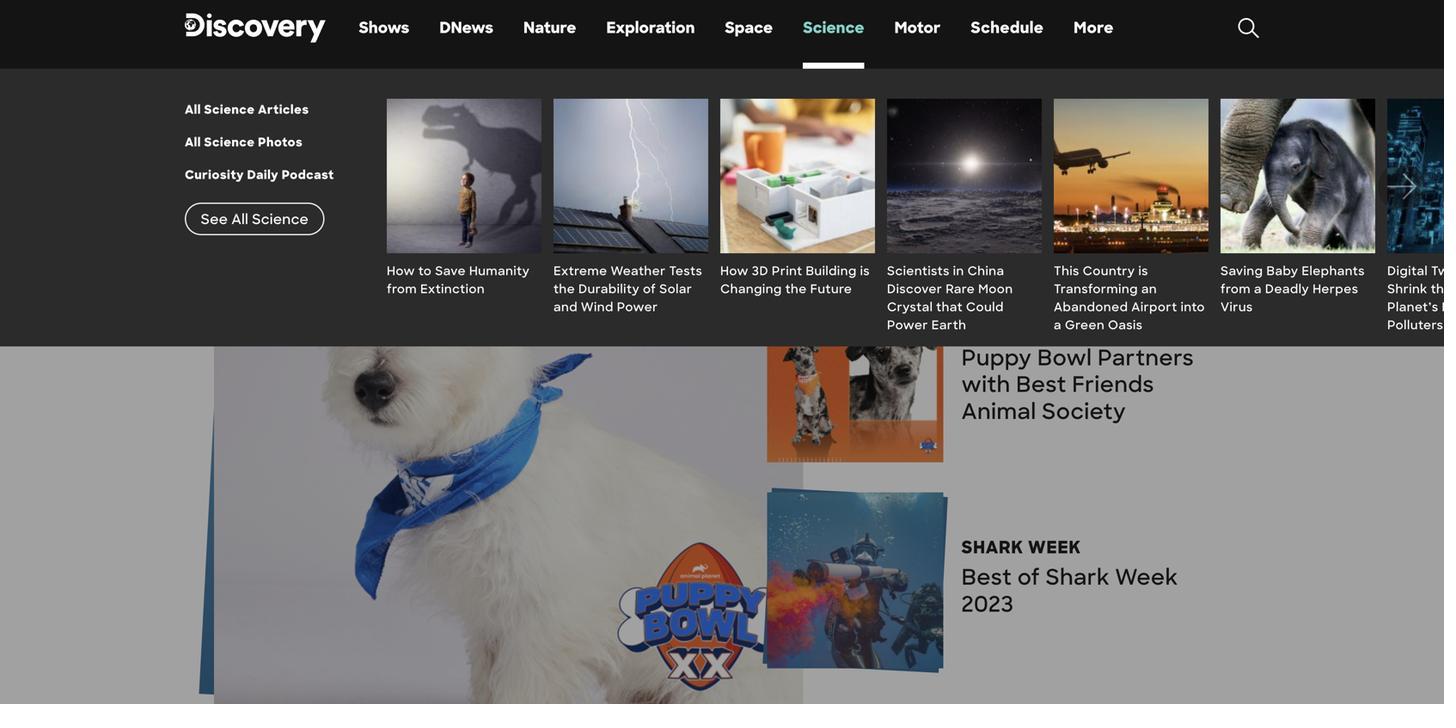 Task type: describe. For each thing, give the bounding box(es) containing it.
how 3d print building is changing the future link
[[720, 99, 875, 299]]

partners
[[1098, 344, 1194, 372]]

this country is transforming an abandoned airport into a green oasis
[[1054, 263, 1205, 334]]

weather
[[611, 263, 666, 279]]

oasis
[[1108, 318, 1143, 334]]

bedfordshire, england - september 29:  the as yet unnamed second asian elephant calf to be born in the last 7 months stands at a photocall with its mother azizah at whipsnade wild animal park on september 29, 2004 in dunstable, bedfordshire, england. azizah is one of the three asian elephants moved from london zoo to whipsnade in december 2001, and her new calf joins her sister kaylee's, born earlier this year. image
[[1221, 99, 1375, 254]]

nature
[[524, 17, 576, 38]]

discover
[[887, 282, 943, 297]]

2023
[[962, 591, 1014, 619]]

extinction
[[420, 282, 485, 297]]

ready
[[1009, 138, 1079, 166]]

building
[[806, 263, 857, 279]]

transforming
[[1054, 282, 1138, 297]]

that
[[936, 300, 963, 315]]

best inside shark week best of shark week 2023
[[962, 564, 1012, 592]]

week
[[1028, 537, 1081, 559]]

dnews
[[962, 111, 1029, 133]]

humanity
[[469, 263, 530, 279]]

all inside see all science link
[[231, 211, 248, 229]]

planet!
[[962, 191, 1038, 219]]

space button
[[725, 0, 773, 69]]

extreme
[[554, 263, 607, 279]]

how for how 3d print building is changing the future
[[720, 263, 749, 279]]

bowl inside puppy bowl puppy bowl partners with best friends animal society
[[1037, 344, 1092, 372]]

baby
[[1267, 263, 1299, 279]]

and
[[554, 300, 578, 315]]

schedule
[[971, 17, 1044, 38]]

this country is transforming an abandoned airport into a green oasis link
[[1054, 99, 1209, 335]]

airport
[[1132, 300, 1177, 315]]

scientists in china discover rare moon crystal that could power earth
[[887, 263, 1013, 334]]

podcast
[[282, 167, 334, 183]]

print
[[772, 263, 802, 279]]

space
[[725, 17, 773, 38]]

could
[[966, 300, 1004, 315]]

changing
[[720, 282, 782, 297]]

get ready for puppy bowl xx on animal planet! link
[[962, 138, 1230, 219]]

power inside scientists in china discover rare moon crystal that could power earth
[[887, 318, 928, 334]]

puppy bowl partners with best friends animal society image
[[767, 286, 944, 463]]

see all science link
[[185, 203, 325, 236]]

rare
[[946, 282, 975, 297]]

for
[[1084, 138, 1116, 166]]

week
[[1115, 564, 1178, 592]]

dnews
[[440, 17, 493, 38]]

more
[[1074, 17, 1114, 38]]

the inside extreme weather tests the durability of solar and wind power
[[554, 282, 575, 297]]

country
[[1083, 263, 1135, 279]]

dnews get ready for puppy bowl xx on animal planet!
[[962, 111, 1192, 219]]

saving baby elephants from a deadly herpes virus
[[1221, 263, 1365, 315]]

deadly
[[1265, 282, 1309, 297]]

shows
[[359, 17, 410, 38]]

animal for for
[[1090, 165, 1165, 193]]

meet the players of puppy bowl xx image
[[214, 121, 803, 705]]

an
[[1141, 282, 1157, 297]]

shows button
[[359, 0, 410, 69]]

exploration button
[[606, 0, 695, 69]]

see
[[201, 211, 228, 229]]

shark
[[962, 537, 1023, 559]]

puppy inside dnews get ready for puppy bowl xx on animal planet!
[[1122, 138, 1192, 166]]

moon
[[978, 282, 1013, 297]]

curiosity
[[185, 167, 244, 183]]

iâ  m dreaming about dinosaurus concept with cute little boy in an empty room image
[[387, 99, 542, 254]]

future
[[810, 282, 852, 297]]

all science articles
[[185, 102, 309, 118]]

china
[[968, 263, 1004, 279]]

scientists in china discover rare moon crystal that could power earth link
[[887, 99, 1042, 335]]

bowl inside dnews get ready for puppy bowl xx on animal planet!
[[962, 165, 1016, 193]]

from inside saving baby elephants from a deadly herpes virus
[[1221, 282, 1251, 297]]

paul de gelder underwater shooting dye image
[[767, 493, 944, 669]]

on
[[1056, 165, 1084, 193]]

this
[[1054, 263, 1080, 279]]

all science articles link
[[185, 102, 309, 118]]

how to save humanity from extinction link
[[387, 99, 542, 299]]

saving
[[1221, 263, 1263, 279]]

shark
[[1046, 564, 1110, 592]]



Task type: vqa. For each thing, say whether or not it's contained in the screenshot.
top Puppy
yes



Task type: locate. For each thing, give the bounding box(es) containing it.
1 vertical spatial all
[[185, 135, 201, 150]]

1 horizontal spatial power
[[887, 318, 928, 334]]

is
[[860, 263, 870, 279], [1139, 263, 1148, 279]]

the down print
[[785, 282, 807, 297]]

best inside puppy bowl puppy bowl partners with best friends animal society
[[1016, 371, 1067, 399]]

motor
[[895, 17, 941, 38]]

puppy bowl puppy bowl partners with best friends animal society
[[962, 317, 1194, 426]]

earth
[[932, 318, 966, 334]]

of
[[1018, 564, 1040, 592]]

the up and
[[554, 282, 575, 297]]

all right see
[[231, 211, 248, 229]]

from inside how to save humanity from extinction
[[387, 282, 417, 297]]

extreme weather tests the durability of solar and wind power link
[[554, 99, 708, 317]]

science up all science photos
[[204, 102, 255, 118]]

science
[[803, 17, 864, 38], [204, 102, 255, 118], [204, 135, 255, 150], [252, 211, 309, 229]]

science up curiosity
[[204, 135, 255, 150]]

how for how to save humanity from extinction
[[387, 263, 415, 279]]

virus
[[1221, 300, 1253, 315]]

durability
[[579, 282, 640, 297]]

1 horizontal spatial puppy
[[1122, 138, 1192, 166]]

2 vertical spatial all
[[231, 211, 248, 229]]

exploration
[[606, 17, 695, 38]]

from
[[387, 282, 417, 297], [1221, 282, 1251, 297]]

1 from from the left
[[387, 282, 417, 297]]

xx
[[1022, 165, 1051, 193]]

curiosity daily podcast
[[185, 167, 334, 183]]

best of shark week 2023 link
[[962, 564, 1230, 619]]

saving baby elephants from a deadly herpes virus link
[[1221, 99, 1375, 317]]

1 the from the left
[[554, 282, 575, 297]]

schedule link
[[971, 0, 1044, 69]]

0 vertical spatial all
[[185, 102, 201, 118]]

1 vertical spatial animal
[[962, 398, 1036, 426]]

is up the an
[[1139, 263, 1148, 279]]

0 horizontal spatial a
[[1054, 318, 1062, 334]]

puppy
[[1122, 138, 1192, 166], [962, 344, 1032, 372]]

nature button
[[524, 0, 576, 69]]

power down durability
[[617, 300, 658, 315]]

1 horizontal spatial animal
[[1090, 165, 1165, 193]]

articles
[[258, 102, 309, 118]]

the inside how 3d print building is changing the future
[[785, 282, 807, 297]]

1 horizontal spatial bowl
[[1037, 344, 1092, 372]]

digital tw
[[1387, 263, 1444, 334]]

animal inside puppy bowl puppy bowl partners with best friends animal society
[[962, 398, 1036, 426]]

1 vertical spatial best
[[962, 564, 1012, 592]]

is inside this country is transforming an abandoned airport into a green oasis
[[1139, 263, 1148, 279]]

bowl
[[1026, 317, 1082, 339]]

digital tw link
[[1387, 99, 1444, 335]]

0 horizontal spatial best
[[962, 564, 1012, 592]]

see all science
[[201, 211, 309, 229]]

all for all science photos
[[185, 135, 201, 150]]

blue glowing futuristic city image
[[1387, 99, 1444, 254]]

shark week best of shark week 2023
[[962, 537, 1178, 619]]

dnews button
[[440, 0, 493, 69]]

0 horizontal spatial puppy
[[962, 344, 1032, 372]]

animal
[[1090, 165, 1165, 193], [962, 398, 1036, 426]]

in
[[953, 263, 964, 279]]

all science photos link
[[185, 135, 303, 150]]

0 vertical spatial puppy
[[1122, 138, 1192, 166]]

0 vertical spatial best
[[1016, 371, 1067, 399]]

1 horizontal spatial from
[[1221, 282, 1251, 297]]

power inside extreme weather tests the durability of solar and wind power
[[617, 300, 658, 315]]

best
[[1016, 371, 1067, 399], [962, 564, 1012, 592]]

of solar
[[643, 282, 692, 297]]

1 vertical spatial puppy
[[962, 344, 1032, 372]]

1 horizontal spatial how
[[720, 263, 749, 279]]

0 horizontal spatial bowl
[[962, 165, 1016, 193]]

digital
[[1387, 263, 1428, 279]]

0 horizontal spatial how
[[387, 263, 415, 279]]

from left extinction at the top
[[387, 282, 417, 297]]

is inside how 3d print building is changing the future
[[860, 263, 870, 279]]

1 horizontal spatial the
[[785, 282, 807, 297]]

0 vertical spatial a
[[1254, 282, 1262, 297]]

a down saving
[[1254, 282, 1262, 297]]

0 horizontal spatial animal
[[962, 398, 1036, 426]]

a inside saving baby elephants from a deadly herpes virus
[[1254, 282, 1262, 297]]

society
[[1042, 398, 1126, 426]]

science left motor
[[803, 17, 864, 38]]

0 horizontal spatial is
[[860, 263, 870, 279]]

puppy right for
[[1122, 138, 1192, 166]]

a left the green
[[1054, 318, 1062, 334]]

green
[[1065, 318, 1105, 334]]

0 vertical spatial power
[[617, 300, 658, 315]]

1 is from the left
[[860, 263, 870, 279]]

0 vertical spatial bowl
[[962, 165, 1016, 193]]

1 vertical spatial power
[[887, 318, 928, 334]]

puppy down puppy
[[962, 344, 1032, 372]]

get
[[962, 138, 1004, 166]]

crystal
[[887, 300, 933, 315]]

2 from from the left
[[1221, 282, 1251, 297]]

from up "virus"
[[1221, 282, 1251, 297]]

is right building
[[860, 263, 870, 279]]

how left to
[[387, 263, 415, 279]]

bowl
[[962, 165, 1016, 193], [1037, 344, 1092, 372]]

the
[[554, 282, 575, 297], [785, 282, 807, 297]]

0 vertical spatial animal
[[1090, 165, 1165, 193]]

moon, lunar, planet, landing, surface, earth, rock, night, astronomy, light, astrology, abstract, grey, crater, illustration, ornamental, apollo, system, solar, decorative, backdrop, texture, grungy, design, science, orbit, satellite, exploration, holes, background, grunge, space, peak, meteor, nature, detail, cosmos, landscape, universe image
[[887, 99, 1042, 254]]

2 is from the left
[[1139, 263, 1148, 279]]

photos
[[258, 135, 303, 150]]

power
[[617, 300, 658, 315], [887, 318, 928, 334]]

curiosity daily podcast link
[[185, 167, 334, 183]]

motor button
[[895, 0, 941, 69]]

how to save humanity from extinction
[[387, 263, 530, 297]]

daily
[[247, 167, 279, 183]]

scientists
[[887, 263, 950, 279]]

puppy bowl partners with best friends animal society link
[[962, 344, 1230, 426]]

all for all science articles
[[185, 102, 201, 118]]

0 horizontal spatial from
[[387, 282, 417, 297]]

elephants
[[1302, 263, 1365, 279]]

friends
[[1072, 371, 1154, 399]]

abandoned
[[1054, 300, 1128, 315]]

2 how from the left
[[720, 263, 749, 279]]

3d
[[752, 263, 769, 279]]

best right with
[[1016, 371, 1067, 399]]

1 horizontal spatial best
[[1016, 371, 1067, 399]]

science button
[[803, 0, 864, 69]]

animal inside dnews get ready for puppy bowl xx on animal planet!
[[1090, 165, 1165, 193]]

herpes
[[1313, 282, 1359, 297]]

with
[[962, 371, 1011, 399]]

all science photos
[[185, 135, 303, 150]]

the berlin-tegel airport "otto lilienthal" (iata code: txl, icao code: eddt) is one of the two international airports in the german capital berlin. image
[[1054, 99, 1209, 254]]

bowl down 'bowl'
[[1037, 344, 1092, 372]]

how up changing
[[720, 263, 749, 279]]

lightning strike on a house image
[[554, 99, 708, 254]]

puppy inside puppy bowl puppy bowl partners with best friends animal society
[[962, 344, 1032, 372]]

power down crystal
[[887, 318, 928, 334]]

open site search input image
[[1238, 17, 1259, 38]]

all up curiosity
[[185, 135, 201, 150]]

how inside how 3d print building is changing the future
[[720, 263, 749, 279]]

0 horizontal spatial the
[[554, 282, 575, 297]]

how
[[387, 263, 415, 279], [720, 263, 749, 279]]

bowl left 'xx'
[[962, 165, 1016, 193]]

to
[[418, 263, 432, 279]]

best down shark at the bottom of the page
[[962, 564, 1012, 592]]

1 vertical spatial a
[[1054, 318, 1062, 334]]

tw
[[1431, 263, 1444, 279]]

2 the from the left
[[785, 282, 807, 297]]

science down daily
[[252, 211, 309, 229]]

get ready for puppy bowl xx on animal planet! image
[[767, 80, 944, 256]]

tests
[[669, 263, 702, 279]]

close-up of architectural model in desk while female architects working on background image
[[720, 99, 875, 254]]

save
[[435, 263, 466, 279]]

animal for bowl
[[962, 398, 1036, 426]]

1 vertical spatial bowl
[[1037, 344, 1092, 372]]

all up all science photos
[[185, 102, 201, 118]]

1 horizontal spatial is
[[1139, 263, 1148, 279]]

a inside this country is transforming an abandoned airport into a green oasis
[[1054, 318, 1062, 334]]

wind
[[581, 300, 614, 315]]

extreme weather tests the durability of solar and wind power
[[554, 263, 702, 315]]

how 3d print building is changing the future
[[720, 263, 870, 297]]

how inside how to save humanity from extinction
[[387, 263, 415, 279]]

1 how from the left
[[387, 263, 415, 279]]

into
[[1181, 300, 1205, 315]]

1 horizontal spatial a
[[1254, 282, 1262, 297]]

0 horizontal spatial power
[[617, 300, 658, 315]]



